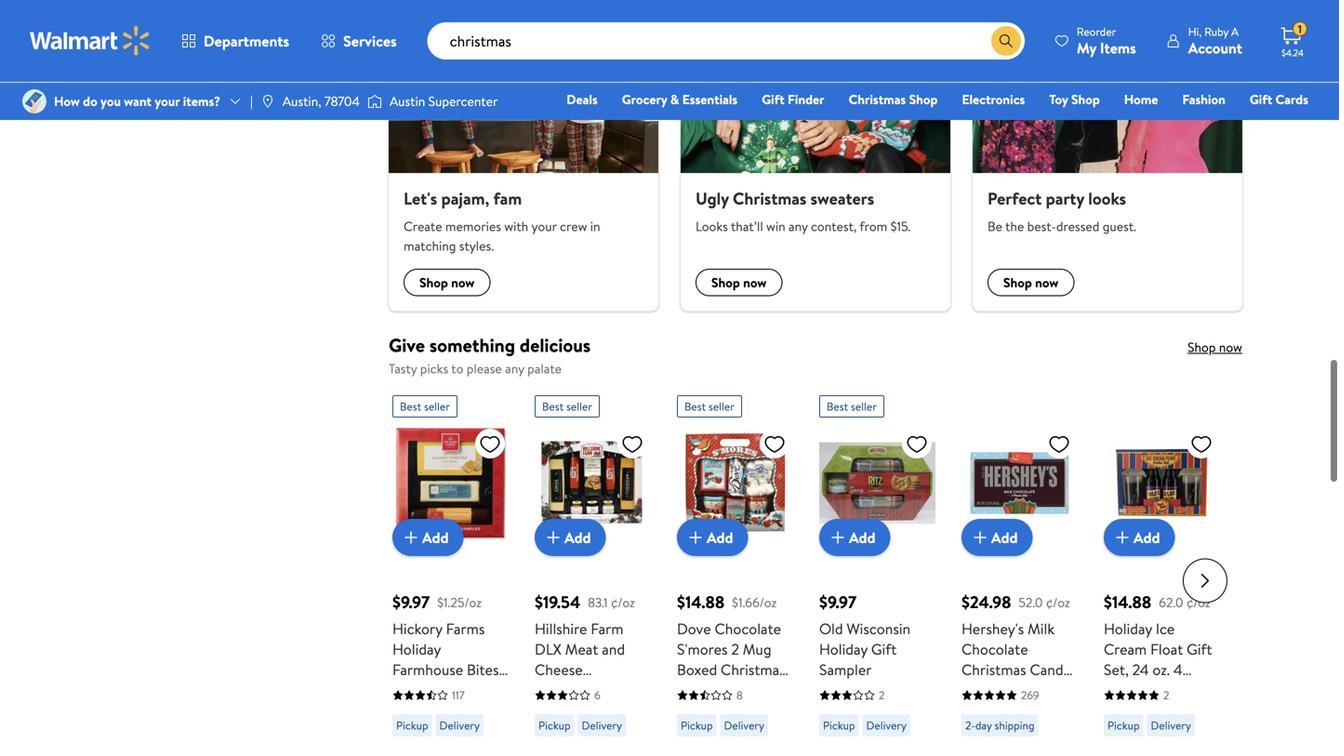 Task type: describe. For each thing, give the bounding box(es) containing it.
$1.25/oz
[[437, 593, 482, 611]]

walmart+ link
[[1245, 115, 1317, 135]]

add for $19.54 83.1 ¢/oz hillshire farm dlx meat and cheese assortment holiday boxed gift set, 23.5oz
[[565, 527, 591, 548]]

add button for $14.88 $1.66/oz dove chocolate s'mores 2 mug boxed christmas gift set, 8.94oz
[[677, 519, 748, 556]]

ugly
[[696, 187, 729, 210]]

home link
[[1116, 89, 1167, 109]]

add for $9.97 $1.25/oz hickory farms holiday farmhouse bites sampler gift 8 oz - 3 pieces
[[422, 527, 449, 548]]

toy shop
[[1049, 90, 1100, 108]]

cheese
[[535, 660, 583, 680]]

old
[[819, 619, 843, 639]]

bites
[[467, 660, 499, 680]]

christmas shop link
[[840, 89, 946, 109]]

2 for $14.88
[[1163, 687, 1169, 703]]

assortment
[[535, 680, 610, 700]]

fashion
[[1182, 90, 1226, 108]]

2 inside $14.88 $1.66/oz dove chocolate s'mores 2 mug boxed christmas gift set, 8.94oz
[[731, 639, 739, 660]]

grocery & essentials
[[622, 90, 738, 108]]

6 add from the left
[[1134, 527, 1160, 548]]

2-
[[965, 718, 975, 733]]

&
[[670, 90, 679, 108]]

list containing let's pajam, fam
[[378, 22, 1254, 311]]

you
[[100, 92, 121, 110]]

1 horizontal spatial 8
[[737, 687, 743, 703]]

hershey's milk chocolate christmas candy, bulk bar 3 lb image
[[962, 425, 1078, 541]]

toy
[[1049, 90, 1068, 108]]

gift inside $19.54 83.1 ¢/oz hillshire farm dlx meat and cheese assortment holiday boxed gift set, 23.5oz
[[535, 721, 560, 741]]

account
[[1188, 38, 1242, 58]]

add to cart image for dove chocolate s'mores 2 mug boxed christmas gift set, 8.94oz image
[[684, 527, 707, 549]]

looks
[[696, 217, 728, 235]]

now for pajam,
[[451, 274, 475, 292]]

want
[[124, 92, 152, 110]]

that'll
[[731, 217, 763, 235]]

holiday ice cream float gift set, 24 oz. 4 piece, 1 count per pack image
[[1104, 425, 1220, 541]]

best seller for $9.97
[[400, 399, 450, 414]]

$14.88 $1.66/oz dove chocolate s'mores 2 mug boxed christmas gift set, 8.94oz
[[677, 591, 786, 700]]

add to cart image for holiday ice cream float gift set, 24 oz. 4 piece, 1 count per pack image
[[1111, 527, 1134, 549]]

1 inside the $14.88 62.0 ¢/oz holiday ice cream float gift set, 24 oz. 4 piece, 1 count per pack
[[1146, 680, 1151, 700]]

looks
[[1088, 187, 1126, 210]]

$14.88 for chocolate
[[677, 591, 725, 614]]

hi,
[[1188, 24, 1202, 40]]

add to cart image for $9.97
[[400, 527, 422, 549]]

christmas inside ugly christmas sweaters looks that'll win any contest, from $15.
[[733, 187, 807, 210]]

sampler inside $9.97 $1.25/oz hickory farms holiday farmhouse bites sampler gift 8 oz - 3 pieces
[[392, 680, 445, 700]]

crew
[[560, 217, 587, 235]]

farms
[[446, 619, 485, 639]]

$19.54
[[535, 591, 580, 614]]

supercenter
[[428, 92, 498, 110]]

seller for $19.54
[[566, 399, 592, 414]]

picks
[[420, 360, 448, 378]]

83.1
[[588, 593, 608, 611]]

best seller for $19.54
[[542, 399, 592, 414]]

win
[[766, 217, 786, 235]]

2 for $9.97
[[879, 687, 885, 703]]

debit
[[1197, 116, 1229, 134]]

52.0
[[1019, 593, 1043, 611]]

4
[[1174, 660, 1183, 680]]

memories
[[445, 217, 501, 235]]

now for party
[[1035, 274, 1059, 292]]

from
[[860, 217, 887, 235]]

perfect
[[988, 187, 1042, 210]]

wisconsin
[[847, 619, 911, 639]]

give something delicious tasty picks to please any palate
[[389, 332, 591, 378]]

add to cart image for hershey's milk chocolate christmas candy, bulk bar 3 lb image
[[969, 527, 991, 549]]

christmas right finder
[[849, 90, 906, 108]]

holiday inside $9.97 old wisconsin holiday gift sampler
[[819, 639, 868, 660]]

grocery & essentials link
[[614, 89, 746, 109]]

shop inside perfect party looks "list item"
[[1003, 274, 1032, 292]]

cards
[[1276, 90, 1309, 108]]

4 product group from the left
[[819, 388, 936, 756]]

gift finder
[[762, 90, 825, 108]]

$9.97 old wisconsin holiday gift sampler
[[819, 591, 911, 680]]

per
[[1198, 680, 1220, 700]]

shop now for christmas
[[711, 274, 767, 292]]

dove
[[677, 619, 711, 639]]

electronics link
[[954, 89, 1034, 109]]

product group containing $19.54
[[535, 388, 651, 756]]

best for $19.54
[[542, 399, 564, 414]]

$9.97 for $9.97 old wisconsin holiday gift sampler
[[819, 591, 857, 614]]

meat
[[565, 639, 598, 660]]

a
[[1231, 24, 1239, 40]]

let's pajam, fam list item
[[378, 22, 670, 311]]

perfect party looks list item
[[962, 22, 1254, 311]]

christmas inside $24.98 52.0 ¢/oz hershey's milk chocolate christmas candy, bulk bar 3 lb
[[962, 660, 1026, 680]]

let's
[[404, 187, 437, 210]]

oz.
[[1153, 660, 1170, 680]]

add to favorites list, hillshire farm dlx meat and cheese assortment holiday boxed gift set, 23.5oz image
[[621, 433, 644, 456]]

one
[[1166, 116, 1194, 134]]

¢/oz inside $24.98 52.0 ¢/oz hershey's milk chocolate christmas candy, bulk bar 3 lb
[[1046, 593, 1070, 611]]

add for $9.97 old wisconsin holiday gift sampler
[[849, 527, 876, 548]]

8.94oz
[[735, 680, 777, 700]]

sampler inside $9.97 old wisconsin holiday gift sampler
[[819, 660, 872, 680]]

add for $14.88 $1.66/oz dove chocolate s'mores 2 mug boxed christmas gift set, 8.94oz
[[707, 527, 733, 548]]

gift inside $9.97 $1.25/oz hickory farms holiday farmhouse bites sampler gift 8 oz - 3 pieces
[[448, 680, 474, 700]]

my
[[1077, 38, 1097, 58]]

please
[[467, 360, 502, 378]]

gift finder link
[[754, 89, 833, 109]]

pieces
[[413, 700, 455, 721]]

finder
[[788, 90, 825, 108]]

palate
[[527, 360, 562, 378]]

ugly christmas sweaters list item
[[670, 22, 962, 311]]

2-day shipping
[[965, 718, 1035, 733]]

4 best seller from the left
[[827, 399, 877, 414]]

delivery for $9.97 old wisconsin holiday gift sampler
[[866, 718, 907, 733]]

walmart image
[[30, 26, 151, 56]]

bar
[[993, 680, 1015, 700]]

registry
[[1094, 116, 1142, 134]]

any inside ugly christmas sweaters looks that'll win any contest, from $15.
[[789, 217, 808, 235]]

candy,
[[1030, 660, 1074, 680]]

lb
[[1030, 680, 1041, 700]]

hershey's
[[962, 619, 1024, 639]]

pajam,
[[441, 187, 490, 210]]

let's pajam, fam create memories with your crew in matching styles.
[[404, 187, 600, 255]]

hillshire farm dlx meat and cheese assortment holiday boxed gift set, 23.5oz image
[[535, 425, 651, 541]]

$9.97 $1.25/oz hickory farms holiday farmhouse bites sampler gift 8 oz - 3 pieces
[[392, 591, 504, 721]]

1 product group from the left
[[392, 388, 509, 756]]

austin,
[[283, 92, 321, 110]]

add button for $19.54 83.1 ¢/oz hillshire farm dlx meat and cheese assortment holiday boxed gift set, 23.5oz
[[535, 519, 606, 556]]

$4.24
[[1282, 47, 1304, 59]]

shop now for pajam,
[[419, 274, 475, 292]]

3 product group from the left
[[677, 388, 793, 756]]

deals
[[567, 90, 598, 108]]

add to favorites list, dove chocolate s'mores 2 mug boxed christmas gift set, 8.94oz image
[[764, 433, 786, 456]]

essentials
[[682, 90, 738, 108]]

to
[[451, 360, 464, 378]]

shop now link
[[1188, 338, 1242, 356]]

dove chocolate s'mores 2 mug boxed christmas gift set, 8.94oz image
[[677, 425, 793, 541]]

ruby
[[1205, 24, 1229, 40]]

mug
[[743, 639, 772, 660]]



Task type: locate. For each thing, give the bounding box(es) containing it.
add to cart image up $19.54
[[542, 527, 565, 549]]

best seller for $14.88
[[684, 399, 735, 414]]

seller for $9.97
[[424, 399, 450, 414]]

4 pickup from the left
[[823, 718, 855, 733]]

best down palate
[[542, 399, 564, 414]]

0 horizontal spatial your
[[155, 92, 180, 110]]

1 $9.97 from the left
[[392, 591, 430, 614]]

1 horizontal spatial ¢/oz
[[1046, 593, 1070, 611]]

4 add from the left
[[849, 527, 876, 548]]

5 delivery from the left
[[1151, 718, 1191, 733]]

pickup for $14.88 $1.66/oz dove chocolate s'mores 2 mug boxed christmas gift set, 8.94oz
[[681, 718, 713, 733]]

5 pickup from the left
[[1108, 718, 1140, 733]]

set, left the 24
[[1104, 660, 1129, 680]]

fam
[[494, 187, 522, 210]]

¢/oz inside $19.54 83.1 ¢/oz hillshire farm dlx meat and cheese assortment holiday boxed gift set, 23.5oz
[[611, 593, 635, 611]]

dlx
[[535, 639, 562, 660]]

gift right 4
[[1187, 639, 1212, 660]]

delivery down 117
[[439, 718, 480, 733]]

1 horizontal spatial add to cart image
[[542, 527, 565, 549]]

sampler left 117
[[392, 680, 445, 700]]

2 horizontal spatial set,
[[1104, 660, 1129, 680]]

0 horizontal spatial sampler
[[392, 680, 445, 700]]

0 horizontal spatial any
[[505, 360, 524, 378]]

$9.97 up the old in the right bottom of the page
[[819, 591, 857, 614]]

count
[[1155, 680, 1195, 700]]

0 horizontal spatial set,
[[564, 721, 589, 741]]

gift down the assortment on the bottom left
[[535, 721, 560, 741]]

2 horizontal spatial 2
[[1163, 687, 1169, 703]]

4 delivery from the left
[[866, 718, 907, 733]]

add to cart image up hickory
[[400, 527, 422, 549]]

list
[[378, 22, 1254, 311]]

0 horizontal spatial 3
[[402, 700, 410, 721]]

¢/oz right 62.0
[[1187, 593, 1211, 611]]

1 $14.88 from the left
[[677, 591, 725, 614]]

holiday right mug
[[819, 639, 868, 660]]

2 add to cart image from the left
[[969, 527, 991, 549]]

now inside let's pajam, fam list item
[[451, 274, 475, 292]]

1 horizontal spatial boxed
[[677, 660, 717, 680]]

your
[[155, 92, 180, 110], [532, 217, 557, 235]]

any inside give something delicious tasty picks to please any palate
[[505, 360, 524, 378]]

2 left mug
[[731, 639, 739, 660]]

perfect party looks be the best-dressed guest.
[[988, 187, 1136, 235]]

sweaters
[[811, 187, 874, 210]]

boxed inside $19.54 83.1 ¢/oz hillshire farm dlx meat and cheese assortment holiday boxed gift set, 23.5oz
[[587, 700, 627, 721]]

set, left 23.5oz
[[564, 721, 589, 741]]

1 horizontal spatial 3
[[1018, 680, 1026, 700]]

1 best from the left
[[400, 399, 421, 414]]

float
[[1151, 639, 1183, 660]]

2 down oz.
[[1163, 687, 1169, 703]]

1 horizontal spatial  image
[[367, 92, 382, 111]]

3 best seller from the left
[[684, 399, 735, 414]]

3 pickup from the left
[[681, 718, 713, 733]]

3 add to cart image from the left
[[1111, 527, 1134, 549]]

gift right the old in the right bottom of the page
[[871, 639, 897, 660]]

23.5oz
[[592, 721, 633, 741]]

3 add button from the left
[[677, 519, 748, 556]]

seller up dove chocolate s'mores 2 mug boxed christmas gift set, 8.94oz image
[[709, 399, 735, 414]]

1 horizontal spatial your
[[532, 217, 557, 235]]

delivery for $19.54 83.1 ¢/oz hillshire farm dlx meat and cheese assortment holiday boxed gift set, 23.5oz
[[582, 718, 622, 733]]

add to favorites list, hershey's milk chocolate christmas candy, bulk bar 3 lb image
[[1048, 433, 1070, 456]]

farmhouse
[[392, 660, 463, 680]]

4 seller from the left
[[851, 399, 877, 414]]

walmart+
[[1253, 116, 1309, 134]]

your inside let's pajam, fam create memories with your crew in matching styles.
[[532, 217, 557, 235]]

ice
[[1156, 619, 1175, 639]]

$14.88 for holiday
[[1104, 591, 1152, 614]]

1 up the $4.24
[[1298, 21, 1302, 37]]

gift left cards on the top of page
[[1250, 90, 1273, 108]]

best seller
[[400, 399, 450, 414], [542, 399, 592, 414], [684, 399, 735, 414], [827, 399, 877, 414]]

pickup for $19.54 83.1 ¢/oz hillshire farm dlx meat and cheese assortment holiday boxed gift set, 23.5oz
[[538, 718, 571, 733]]

add button for $9.97 $1.25/oz hickory farms holiday farmhouse bites sampler gift 8 oz - 3 pieces
[[392, 519, 464, 556]]

$9.97 inside $9.97 $1.25/oz hickory farms holiday farmhouse bites sampler gift 8 oz - 3 pieces
[[392, 591, 430, 614]]

1 vertical spatial any
[[505, 360, 524, 378]]

and
[[602, 639, 625, 660]]

best seller down picks
[[400, 399, 450, 414]]

shop inside let's pajam, fam list item
[[419, 274, 448, 292]]

gift inside gift cards registry
[[1250, 90, 1273, 108]]

hillshire
[[535, 619, 587, 639]]

add up the $1.25/oz
[[422, 527, 449, 548]]

add up $1.66/oz
[[707, 527, 733, 548]]

0 horizontal spatial  image
[[260, 94, 275, 109]]

 image
[[367, 92, 382, 111], [260, 94, 275, 109]]

gift inside $14.88 $1.66/oz dove chocolate s'mores 2 mug boxed christmas gift set, 8.94oz
[[677, 680, 703, 700]]

-
[[392, 700, 398, 721]]

pickup for $14.88 62.0 ¢/oz holiday ice cream float gift set, 24 oz. 4 piece, 1 count per pack
[[1108, 718, 1140, 733]]

5 add from the left
[[991, 527, 1018, 548]]

1 horizontal spatial add to cart image
[[969, 527, 991, 549]]

¢/oz inside the $14.88 62.0 ¢/oz holiday ice cream float gift set, 24 oz. 4 piece, 1 count per pack
[[1187, 593, 1211, 611]]

delivery for $9.97 $1.25/oz hickory farms holiday farmhouse bites sampler gift 8 oz - 3 pieces
[[439, 718, 480, 733]]

set, inside $14.88 $1.66/oz dove chocolate s'mores 2 mug boxed christmas gift set, 8.94oz
[[706, 680, 731, 700]]

delivery down the 8.94oz on the right of the page
[[724, 718, 764, 733]]

fashion link
[[1174, 89, 1234, 109]]

 image right the 78704
[[367, 92, 382, 111]]

chocolate down $1.66/oz
[[715, 619, 781, 639]]

shop now inside perfect party looks "list item"
[[1003, 274, 1059, 292]]

contest,
[[811, 217, 857, 235]]

gift inside $9.97 old wisconsin holiday gift sampler
[[871, 639, 897, 660]]

best seller up dove chocolate s'mores 2 mug boxed christmas gift set, 8.94oz image
[[684, 399, 735, 414]]

shop now inside ugly christmas sweaters list item
[[711, 274, 767, 292]]

christmas up win
[[733, 187, 807, 210]]

 image for austin, 78704
[[260, 94, 275, 109]]

2 add to cart image from the left
[[542, 527, 565, 549]]

1 left oz.
[[1146, 680, 1151, 700]]

holiday left the farms at the left
[[392, 639, 441, 660]]

seller down picks
[[424, 399, 450, 414]]

1 delivery from the left
[[439, 718, 480, 733]]

chocolate inside $14.88 $1.66/oz dove chocolate s'mores 2 mug boxed christmas gift set, 8.94oz
[[715, 619, 781, 639]]

austin, 78704
[[283, 92, 360, 110]]

pickup
[[396, 718, 428, 733], [538, 718, 571, 733], [681, 718, 713, 733], [823, 718, 855, 733], [1108, 718, 1140, 733]]

1 horizontal spatial any
[[789, 217, 808, 235]]

3 right -
[[402, 700, 410, 721]]

something
[[429, 332, 515, 358]]

party
[[1046, 187, 1084, 210]]

add to cart image
[[400, 527, 422, 549], [542, 527, 565, 549], [827, 527, 849, 549]]

gift left the oz
[[448, 680, 474, 700]]

shop
[[909, 90, 938, 108], [1071, 90, 1100, 108], [419, 274, 448, 292], [711, 274, 740, 292], [1003, 274, 1032, 292], [1188, 338, 1216, 356]]

3 add to cart image from the left
[[827, 527, 849, 549]]

2 seller from the left
[[566, 399, 592, 414]]

2 delivery from the left
[[582, 718, 622, 733]]

2 $14.88 from the left
[[1104, 591, 1152, 614]]

2 product group from the left
[[535, 388, 651, 756]]

1 best seller from the left
[[400, 399, 450, 414]]

0 horizontal spatial $9.97
[[392, 591, 430, 614]]

holiday
[[1104, 619, 1152, 639], [392, 639, 441, 660], [819, 639, 868, 660], [535, 700, 583, 721]]

1 horizontal spatial chocolate
[[962, 639, 1028, 660]]

0 horizontal spatial add to cart image
[[684, 527, 707, 549]]

hickory farms holiday farmhouse bites sampler gift 8 oz - 3 pieces image
[[392, 425, 509, 541]]

chocolate inside $24.98 52.0 ¢/oz hershey's milk chocolate christmas candy, bulk bar 3 lb
[[962, 639, 1028, 660]]

matching
[[404, 237, 456, 255]]

1 add button from the left
[[392, 519, 464, 556]]

 image for austin supercenter
[[367, 92, 382, 111]]

delivery for $14.88 62.0 ¢/oz holiday ice cream float gift set, 24 oz. 4 piece, 1 count per pack
[[1151, 718, 1191, 733]]

next slide for product carousel list image
[[1183, 559, 1228, 603]]

24
[[1132, 660, 1149, 680]]

product group containing $24.98
[[962, 388, 1078, 756]]

1 add from the left
[[422, 527, 449, 548]]

5 add button from the left
[[962, 519, 1033, 556]]

0 horizontal spatial 2
[[731, 639, 739, 660]]

milk
[[1028, 619, 1055, 639]]

3 delivery from the left
[[724, 718, 764, 733]]

$24.98 52.0 ¢/oz hershey's milk chocolate christmas candy, bulk bar 3 lb
[[962, 591, 1074, 700]]

1 seller from the left
[[424, 399, 450, 414]]

3 add from the left
[[707, 527, 733, 548]]

seller down 'delicious' on the top left
[[566, 399, 592, 414]]

best seller down palate
[[542, 399, 592, 414]]

3 seller from the left
[[709, 399, 735, 414]]

seller for $14.88
[[709, 399, 735, 414]]

5 product group from the left
[[962, 388, 1078, 756]]

search icon image
[[999, 33, 1014, 48]]

add to favorites list, holiday ice cream float gift set, 24 oz. 4 piece, 1 count per pack image
[[1190, 433, 1213, 456]]

best up dove chocolate s'mores 2 mug boxed christmas gift set, 8.94oz image
[[684, 399, 706, 414]]

now
[[451, 274, 475, 292], [743, 274, 767, 292], [1035, 274, 1059, 292], [1219, 338, 1242, 356]]

boxed inside $14.88 $1.66/oz dove chocolate s'mores 2 mug boxed christmas gift set, 8.94oz
[[677, 660, 717, 680]]

s'mores
[[677, 639, 728, 660]]

christmas down hershey's
[[962, 660, 1026, 680]]

christmas shop
[[849, 90, 938, 108]]

0 horizontal spatial 8
[[477, 680, 486, 700]]

in
[[590, 217, 600, 235]]

0 vertical spatial your
[[155, 92, 180, 110]]

christmas down $1.66/oz
[[721, 660, 786, 680]]

austin supercenter
[[390, 92, 498, 110]]

$14.88 inside $14.88 $1.66/oz dove chocolate s'mores 2 mug boxed christmas gift set, 8.94oz
[[677, 591, 725, 614]]

$14.88 inside the $14.88 62.0 ¢/oz holiday ice cream float gift set, 24 oz. 4 piece, 1 count per pack
[[1104, 591, 1152, 614]]

2 add from the left
[[565, 527, 591, 548]]

boxed down dove
[[677, 660, 717, 680]]

0 horizontal spatial 1
[[1146, 680, 1151, 700]]

your right with at the top left of page
[[532, 217, 557, 235]]

tasty
[[389, 360, 417, 378]]

¢/oz
[[611, 593, 635, 611], [1046, 593, 1070, 611], [1187, 593, 1211, 611]]

add up 83.1 at the left of the page
[[565, 527, 591, 548]]

sampler
[[819, 660, 872, 680], [392, 680, 445, 700]]

¢/oz for $14.88
[[1187, 593, 1211, 611]]

set,
[[1104, 660, 1129, 680], [706, 680, 731, 700], [564, 721, 589, 741]]

holiday down cheese
[[535, 700, 583, 721]]

boxed down and
[[587, 700, 627, 721]]

best seller up old wisconsin holiday gift sampler image
[[827, 399, 877, 414]]

gift inside the $14.88 62.0 ¢/oz holiday ice cream float gift set, 24 oz. 4 piece, 1 count per pack
[[1187, 639, 1212, 660]]

$14.88
[[677, 591, 725, 614], [1104, 591, 1152, 614]]

styles.
[[459, 237, 494, 255]]

0 vertical spatial 1
[[1298, 21, 1302, 37]]

now for christmas
[[743, 274, 767, 292]]

set, inside the $14.88 62.0 ¢/oz holiday ice cream float gift set, 24 oz. 4 piece, 1 count per pack
[[1104, 660, 1129, 680]]

grocery
[[622, 90, 667, 108]]

ugly christmas sweaters looks that'll win any contest, from $15.
[[696, 187, 911, 235]]

|
[[250, 92, 253, 110]]

chocolate up bar
[[962, 639, 1028, 660]]

1 horizontal spatial sampler
[[819, 660, 872, 680]]

set, left the 8.94oz on the right of the page
[[706, 680, 731, 700]]

delicious
[[520, 332, 591, 358]]

delivery down 6
[[582, 718, 622, 733]]

 image
[[22, 89, 47, 113]]

0 horizontal spatial add to cart image
[[400, 527, 422, 549]]

Search search field
[[427, 22, 1025, 60]]

2 best seller from the left
[[542, 399, 592, 414]]

¢/oz right 83.1 at the left of the page
[[611, 593, 635, 611]]

add to cart image
[[684, 527, 707, 549], [969, 527, 991, 549], [1111, 527, 1134, 549]]

dressed
[[1056, 217, 1100, 235]]

1 horizontal spatial set,
[[706, 680, 731, 700]]

2 horizontal spatial add to cart image
[[1111, 527, 1134, 549]]

cream
[[1104, 639, 1147, 660]]

create
[[404, 217, 442, 235]]

6 product group from the left
[[1104, 388, 1220, 756]]

best for $9.97
[[400, 399, 421, 414]]

holiday inside $9.97 $1.25/oz hickory farms holiday farmhouse bites sampler gift 8 oz - 3 pieces
[[392, 639, 441, 660]]

add to cart image up the old in the right bottom of the page
[[827, 527, 849, 549]]

1 add to cart image from the left
[[400, 527, 422, 549]]

1
[[1298, 21, 1302, 37], [1146, 680, 1151, 700]]

0 vertical spatial any
[[789, 217, 808, 235]]

best for $14.88
[[684, 399, 706, 414]]

delivery for $14.88 $1.66/oz dove chocolate s'mores 2 mug boxed christmas gift set, 8.94oz
[[724, 718, 764, 733]]

0 vertical spatial boxed
[[677, 660, 717, 680]]

add button for $9.97 old wisconsin holiday gift sampler
[[819, 519, 891, 556]]

$9.97 for $9.97 $1.25/oz hickory farms holiday farmhouse bites sampler gift 8 oz - 3 pieces
[[392, 591, 430, 614]]

1 vertical spatial your
[[532, 217, 557, 235]]

1 horizontal spatial $9.97
[[819, 591, 857, 614]]

pickup for $9.97 old wisconsin holiday gift sampler
[[823, 718, 855, 733]]

0 horizontal spatial chocolate
[[715, 619, 781, 639]]

product group
[[392, 388, 509, 756], [535, 388, 651, 756], [677, 388, 793, 756], [819, 388, 936, 756], [962, 388, 1078, 756], [1104, 388, 1220, 756]]

hi, ruby a account
[[1188, 24, 1242, 58]]

add up 62.0
[[1134, 527, 1160, 548]]

2 add button from the left
[[535, 519, 606, 556]]

add to favorites list, hickory farms holiday farmhouse bites sampler gift 8 oz - 3 pieces image
[[479, 433, 501, 456]]

the
[[1005, 217, 1024, 235]]

oz
[[489, 680, 504, 700]]

seller up old wisconsin holiday gift sampler image
[[851, 399, 877, 414]]

2 pickup from the left
[[538, 718, 571, 733]]

Walmart Site-Wide search field
[[427, 22, 1025, 60]]

1 horizontal spatial 2
[[879, 687, 885, 703]]

3 left lb
[[1018, 680, 1026, 700]]

delivery left 2-
[[866, 718, 907, 733]]

¢/oz for $19.54
[[611, 593, 635, 611]]

now inside perfect party looks "list item"
[[1035, 274, 1059, 292]]

2 horizontal spatial ¢/oz
[[1187, 593, 1211, 611]]

1 add to cart image from the left
[[684, 527, 707, 549]]

boxed
[[677, 660, 717, 680], [587, 700, 627, 721]]

2 $9.97 from the left
[[819, 591, 857, 614]]

shop now inside let's pajam, fam list item
[[419, 274, 475, 292]]

add to cart image for $19.54
[[542, 527, 565, 549]]

3 best from the left
[[684, 399, 706, 414]]

$14.88 left 62.0
[[1104, 591, 1152, 614]]

2 ¢/oz from the left
[[1046, 593, 1070, 611]]

$24.98
[[962, 591, 1011, 614]]

shipping
[[995, 718, 1035, 733]]

reorder my items
[[1077, 24, 1136, 58]]

3 inside $9.97 $1.25/oz hickory farms holiday farmhouse bites sampler gift 8 oz - 3 pieces
[[402, 700, 410, 721]]

holiday inside the $14.88 62.0 ¢/oz holiday ice cream float gift set, 24 oz. 4 piece, 1 count per pack
[[1104, 619, 1152, 639]]

gift cards registry
[[1094, 90, 1309, 134]]

¢/oz right 52.0
[[1046, 593, 1070, 611]]

delivery down count
[[1151, 718, 1191, 733]]

1 vertical spatial boxed
[[587, 700, 627, 721]]

8 inside $9.97 $1.25/oz hickory farms holiday farmhouse bites sampler gift 8 oz - 3 pieces
[[477, 680, 486, 700]]

give
[[389, 332, 425, 358]]

add to favorites list, old wisconsin holiday gift sampler image
[[906, 433, 928, 456]]

3 ¢/oz from the left
[[1187, 593, 1211, 611]]

0 horizontal spatial $14.88
[[677, 591, 725, 614]]

$14.88 up dove
[[677, 591, 725, 614]]

269
[[1021, 687, 1039, 703]]

your right want
[[155, 92, 180, 110]]

services
[[343, 31, 397, 51]]

electronics
[[962, 90, 1025, 108]]

3 inside $24.98 52.0 ¢/oz hershey's milk chocolate christmas candy, bulk bar 3 lb
[[1018, 680, 1026, 700]]

$19.54 83.1 ¢/oz hillshire farm dlx meat and cheese assortment holiday boxed gift set, 23.5oz
[[535, 591, 635, 741]]

now inside ugly christmas sweaters list item
[[743, 274, 767, 292]]

$14.88 62.0 ¢/oz holiday ice cream float gift set, 24 oz. 4 piece, 1 count per pack
[[1104, 591, 1220, 721]]

shop now for party
[[1003, 274, 1059, 292]]

2 best from the left
[[542, 399, 564, 414]]

holiday inside $19.54 83.1 ¢/oz hillshire farm dlx meat and cheese assortment holiday boxed gift set, 23.5oz
[[535, 700, 583, 721]]

registry link
[[1086, 115, 1150, 135]]

add up 'wisconsin'
[[849, 527, 876, 548]]

$15.
[[891, 217, 911, 235]]

chocolate
[[715, 619, 781, 639], [962, 639, 1028, 660]]

toy shop link
[[1041, 89, 1108, 109]]

departments
[[204, 31, 289, 51]]

2 down $9.97 old wisconsin holiday gift sampler
[[879, 687, 885, 703]]

1 horizontal spatial $14.88
[[1104, 591, 1152, 614]]

do
[[83, 92, 97, 110]]

1 horizontal spatial 1
[[1298, 21, 1302, 37]]

christmas inside $14.88 $1.66/oz dove chocolate s'mores 2 mug boxed christmas gift set, 8.94oz
[[721, 660, 786, 680]]

add button
[[392, 519, 464, 556], [535, 519, 606, 556], [677, 519, 748, 556], [819, 519, 891, 556], [962, 519, 1033, 556], [1104, 519, 1175, 556]]

any left palate
[[505, 360, 524, 378]]

farm
[[591, 619, 624, 639]]

 image right |
[[260, 94, 275, 109]]

$9.97 up hickory
[[392, 591, 430, 614]]

3
[[1018, 680, 1026, 700], [402, 700, 410, 721]]

gift down s'mores in the right of the page
[[677, 680, 703, 700]]

2
[[731, 639, 739, 660], [879, 687, 885, 703], [1163, 687, 1169, 703]]

add up the $24.98
[[991, 527, 1018, 548]]

0 horizontal spatial ¢/oz
[[611, 593, 635, 611]]

best down the 'tasty'
[[400, 399, 421, 414]]

guest.
[[1103, 217, 1136, 235]]

2 horizontal spatial add to cart image
[[827, 527, 849, 549]]

reorder
[[1077, 24, 1116, 40]]

1 pickup from the left
[[396, 718, 428, 733]]

1 ¢/oz from the left
[[611, 593, 635, 611]]

gift left finder
[[762, 90, 785, 108]]

services button
[[305, 19, 413, 63]]

any right win
[[789, 217, 808, 235]]

4 best from the left
[[827, 399, 848, 414]]

sampler down the old in the right bottom of the page
[[819, 660, 872, 680]]

$9.97 inside $9.97 old wisconsin holiday gift sampler
[[819, 591, 857, 614]]

holiday left ice
[[1104, 619, 1152, 639]]

$9.97
[[392, 591, 430, 614], [819, 591, 857, 614]]

christmas
[[849, 90, 906, 108], [733, 187, 807, 210], [721, 660, 786, 680], [962, 660, 1026, 680]]

set, inside $19.54 83.1 ¢/oz hillshire farm dlx meat and cheese assortment holiday boxed gift set, 23.5oz
[[564, 721, 589, 741]]

6 add button from the left
[[1104, 519, 1175, 556]]

0 horizontal spatial boxed
[[587, 700, 627, 721]]

pickup for $9.97 $1.25/oz hickory farms holiday farmhouse bites sampler gift 8 oz - 3 pieces
[[396, 718, 428, 733]]

best up old wisconsin holiday gift sampler image
[[827, 399, 848, 414]]

shop inside ugly christmas sweaters list item
[[711, 274, 740, 292]]

4 add button from the left
[[819, 519, 891, 556]]

old wisconsin holiday gift sampler image
[[819, 425, 936, 541]]

1 vertical spatial 1
[[1146, 680, 1151, 700]]



Task type: vqa. For each thing, say whether or not it's contained in the screenshot.
$14.88 add to cart icon
yes



